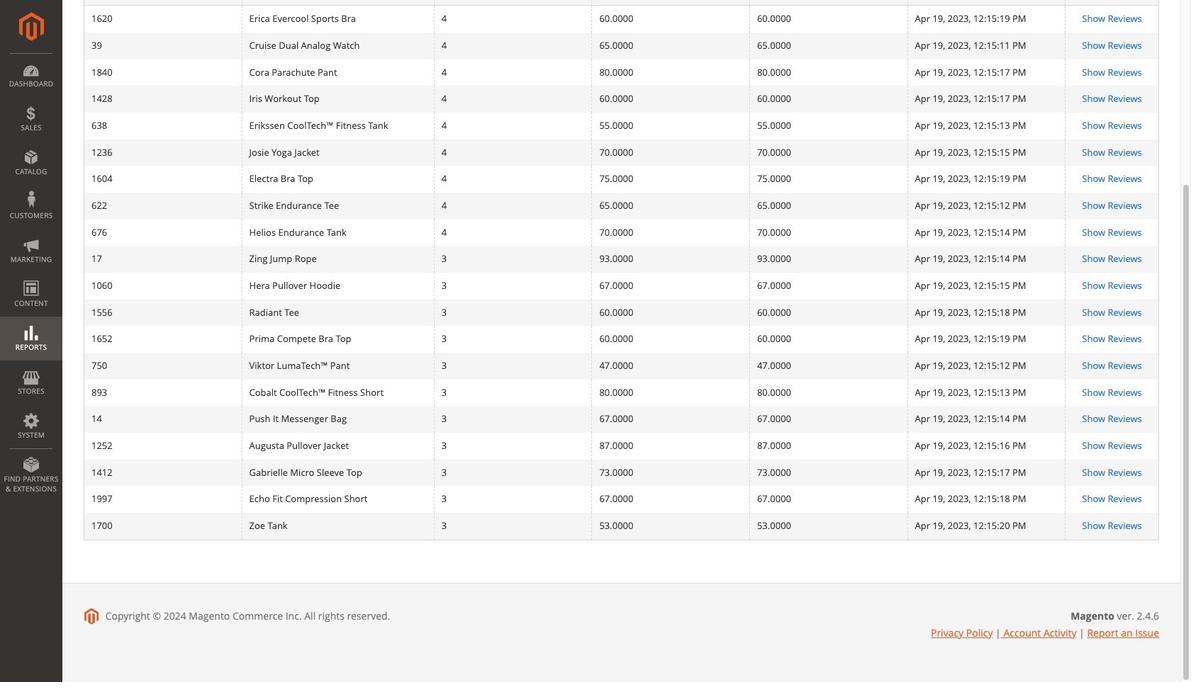 Task type: locate. For each thing, give the bounding box(es) containing it.
magento admin panel image
[[19, 12, 44, 41]]

menu bar
[[0, 53, 62, 501]]



Task type: vqa. For each thing, say whether or not it's contained in the screenshot.
"TEXT BOX"
no



